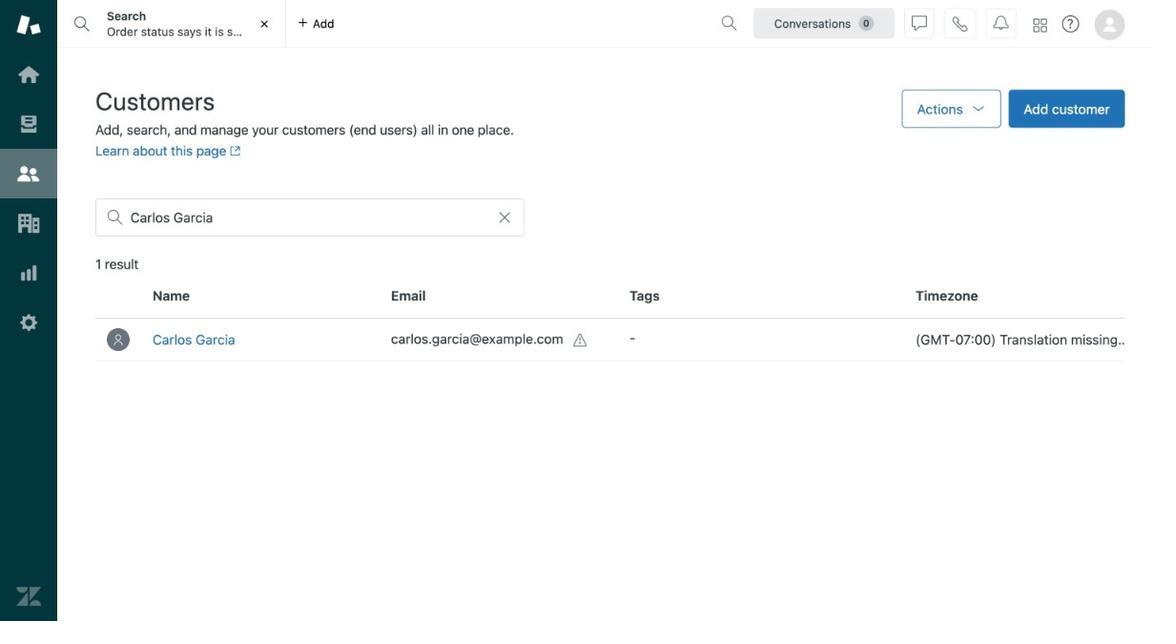 Task type: describe. For each thing, give the bounding box(es) containing it.
admin image
[[16, 310, 41, 335]]

button displays agent's chat status as invisible. image
[[912, 16, 928, 31]]

zendesk image
[[16, 584, 41, 609]]

customers image
[[16, 161, 41, 186]]

notifications image
[[994, 16, 1009, 31]]

get started image
[[16, 62, 41, 87]]

zendesk products image
[[1034, 19, 1047, 32]]

x icon image
[[497, 210, 513, 225]]

zendesk support image
[[16, 12, 41, 37]]

tabs tab list
[[57, 0, 714, 48]]

(opens in a new tab) image
[[226, 146, 241, 157]]

views image
[[16, 112, 41, 136]]

Search customers field
[[131, 209, 490, 226]]



Task type: locate. For each thing, give the bounding box(es) containing it.
organizations image
[[16, 211, 41, 236]]

close image
[[255, 14, 274, 33]]

get help image
[[1063, 15, 1080, 32]]

unverified email image
[[573, 333, 588, 348]]

main element
[[0, 0, 57, 621]]

tab
[[57, 0, 308, 48]]

reporting image
[[16, 261, 41, 285]]



Task type: vqa. For each thing, say whether or not it's contained in the screenshot.
Draft mode image
no



